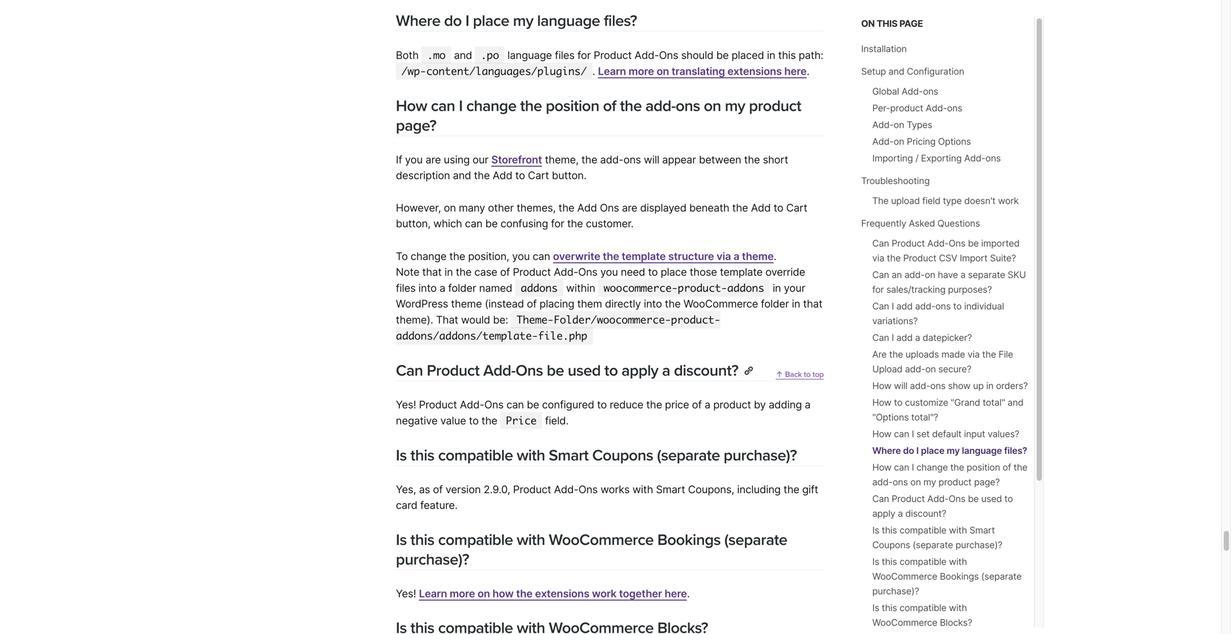 Task type: vqa. For each thing, say whether or not it's contained in the screenshot.
place inside the '. Note that in the case of Product Add-Ons you need to place those template override files into a folder named'
yes



Task type: describe. For each thing, give the bounding box(es) containing it.
file.php
[[538, 330, 588, 343]]

can inside can product add-ons be imported via the product csv import suite? can an add-on have a separate sku for sales/tracking purposes? can i add add-ons to individual variations? can i add a datepicker? are the uploads made via the file upload add-on secure? how will add-ons show up in orders? how to customize "grand total" and "options total"? how can i set default input values? where do i place my language files? how can i change the position of the add-ons on my product page? can product add-ons be used to apply a discount? is this compatible with smart coupons (separate purchase)? is this compatible with woocommerce bookings (separate purchase)? is this compatible with woocommerce blocks?
[[894, 462, 910, 474]]

position,
[[468, 250, 510, 263]]

in your wordpress theme (instead of placing them directly into the woocommerce folder in that theme). that would be:
[[396, 282, 823, 327]]

will inside the theme, the add-ons will appear between the short description and the add to cart button.
[[644, 153, 660, 166]]

apply inside can product add-ons be imported via the product csv import suite? can an add-on have a separate sku for sales/tracking purposes? can i add add-ons to individual variations? can i add a datepicker? are the uploads made via the file upload add-on secure? how will add-ons show up in orders? how to customize "grand total" and "options total"? how can i set default input values? where do i place my language files? how can i change the position of the add-ons on my product page? can product add-ons be used to apply a discount? is this compatible with smart coupons (separate purchase)? is this compatible with woocommerce bookings (separate purchase)? is this compatible with woocommerce blocks?
[[873, 509, 896, 520]]

page? inside how can i change the position of the add-ons on my product page?
[[396, 116, 437, 135]]

on down 'set'
[[911, 477, 921, 488]]

bookings inside can product add-ons be imported via the product csv import suite? can an add-on have a separate sku for sales/tracking purposes? can i add add-ons to individual variations? can i add a datepicker? are the uploads made via the file upload add-on secure? how will add-ons show up in orders? how to customize "grand total" and "options total"? how can i set default input values? where do i place my language files? how can i change the position of the add-ons on my product page? can product add-ons be used to apply a discount? is this compatible with smart coupons (separate purchase)? is this compatible with woocommerce bookings (separate purchase)? is this compatible with woocommerce blocks?
[[940, 572, 979, 583]]

1 vertical spatial where do i place my language files? link
[[873, 446, 1028, 457]]

both .mo and .po language files for product add-ons should be placed in this path: /wp-content/languages/plugins/ . learn more on translating extensions here .
[[396, 49, 824, 78]]

show
[[949, 381, 971, 392]]

purposes?
[[948, 284, 992, 295]]

ons up options
[[948, 103, 963, 114]]

however, on many other themes, the add ons are displayed beneath the add to cart button, which can be confusing for the customer.
[[396, 202, 808, 230]]

add- inside yes! product add-ons can be configured to reduce the price of a product by adding a negative value to the
[[460, 399, 485, 412]]

add- down addons/addons/template- on the bottom of page
[[483, 362, 516, 381]]

separate
[[969, 270, 1006, 281]]

.po
[[481, 49, 499, 62]]

bookings inside is this compatible with woocommerce bookings (separate purchase)?
[[658, 531, 721, 550]]

of inside in your wordpress theme (instead of placing them directly into the woocommerce folder in that theme). that would be:
[[527, 298, 537, 311]]

wordpress
[[396, 298, 448, 311]]

confusing
[[501, 218, 548, 230]]

files? inside can product add-ons be imported via the product csv import suite? can an add-on have a separate sku for sales/tracking purposes? can i add add-ons to individual variations? can i add a datepicker? are the uploads made via the file upload add-on secure? how will add-ons show up in orders? how to customize "grand total" and "options total"? how can i set default input values? where do i place my language files? how can i change the position of the add-ons on my product page? can product add-ons be used to apply a discount? is this compatible with smart coupons (separate purchase)? is this compatible with woocommerce bookings (separate purchase)? is this compatible with woocommerce blocks?
[[1005, 446, 1028, 457]]

to right value
[[469, 415, 479, 428]]

my down default
[[947, 446, 960, 457]]

on inside how can i change the position of the add-ons on my product page?
[[704, 97, 721, 116]]

cart for beneath
[[787, 202, 808, 215]]

placed
[[732, 49, 765, 62]]

1 horizontal spatial you
[[512, 250, 530, 263]]

short
[[763, 153, 789, 166]]

values?
[[988, 429, 1020, 440]]

product inside yes! product add-ons can be configured to reduce the price of a product by adding a negative value to the
[[419, 399, 457, 412]]

woocommerce inside is this compatible with woocommerce bookings (separate purchase)?
[[549, 531, 654, 550]]

storefront
[[492, 153, 542, 166]]

i down can i
[[912, 462, 915, 474]]

asked
[[909, 218, 935, 229]]

are
[[873, 349, 887, 360]]

0 horizontal spatial is this compatible with smart coupons (separate purchase)? link
[[396, 447, 797, 466]]

add- up customize
[[910, 381, 931, 392]]

this inside is this compatible with woocommerce bookings (separate purchase)?
[[411, 531, 435, 550]]

button.
[[552, 169, 587, 182]]

to up "options
[[894, 397, 903, 409]]

theme, the add-ons will appear between the short description and the add to cart button.
[[396, 153, 789, 182]]

product inside can product add-ons be imported via the product csv import suite? can an add-on have a separate sku for sales/tracking purposes? can i add add-ons to individual variations? can i add a datepicker? are the uploads made via the file upload add-on secure? how will add-ons show up in orders? how to customize "grand total" and "options total"? how can i set default input values? where do i place my language files? how can i change the position of the add-ons on my product page? can product add-ons be used to apply a discount? is this compatible with smart coupons (separate purchase)? is this compatible with woocommerce bookings (separate purchase)? is this compatible with woocommerce blocks?
[[939, 477, 972, 488]]

with inside is this compatible with woocommerce bookings (separate purchase)?
[[517, 531, 545, 550]]

type
[[943, 195, 962, 207]]

can inside yes! product add-ons can be configured to reduce the price of a product by adding a negative value to the
[[507, 399, 524, 412]]

adding
[[769, 399, 802, 412]]

in inside can product add-ons be imported via the product csv import suite? can an add-on have a separate sku for sales/tracking purposes? can i add add-ons to individual variations? can i add a datepicker? are the uploads made via the file upload add-on secure? how will add-ons show up in orders? how to customize "grand total" and "options total"? how can i set default input values? where do i place my language files? how can i change the position of the add-ons on my product page? can product add-ons be used to apply a discount? is this compatible with smart coupons (separate purchase)? is this compatible with woocommerce bookings (separate purchase)? is this compatible with woocommerce blocks?
[[987, 381, 994, 392]]

0 horizontal spatial extensions
[[535, 588, 590, 601]]

1 vertical spatial here
[[665, 588, 687, 601]]

0 horizontal spatial via
[[717, 250, 731, 263]]

1 vertical spatial can product add-ons be used to apply a discount? link
[[873, 494, 1013, 520]]

0 vertical spatial discount?
[[674, 362, 739, 381]]

on down add-on types link
[[894, 136, 905, 147]]

can left overwrite
[[533, 250, 550, 263]]

how can i change the position of the add-ons on my product page?
[[396, 97, 802, 135]]

2 horizontal spatial via
[[968, 349, 980, 360]]

1 horizontal spatial add
[[578, 202, 597, 215]]

purchase)? inside is this compatible with woocommerce bookings (separate purchase)?
[[396, 551, 469, 570]]

0 vertical spatial can product add-ons be used to apply a discount? link
[[396, 362, 739, 381]]

0 vertical spatial product-
[[678, 282, 728, 295]]

page
[[900, 18, 923, 29]]

do inside can product add-ons be imported via the product csv import suite? can an add-on have a separate sku for sales/tracking purposes? can i add add-ons to individual variations? can i add a datepicker? are the uploads made via the file upload add-on secure? how will add-ons show up in orders? how to customize "grand total" and "options total"? how can i set default input values? where do i place my language files? how can i change the position of the add-ons on my product page? can product add-ons be used to apply a discount? is this compatible with smart coupons (separate purchase)? is this compatible with woocommerce bookings (separate purchase)? is this compatible with woocommerce blocks?
[[904, 446, 915, 457]]

on left "types"
[[894, 119, 905, 131]]

can i add add-ons to individual variations? link
[[873, 301, 1005, 327]]

product down addons/addons/template- on the bottom of page
[[427, 362, 480, 381]]

1 add from the top
[[897, 301, 913, 312]]

ons inside yes, as of version 2.9.0, product add-ons works with smart coupons, including the gift card feature.
[[579, 484, 598, 496]]

0 horizontal spatial change
[[411, 250, 447, 263]]

on left have
[[925, 270, 936, 281]]

product down can i
[[892, 494, 925, 505]]

be inside however, on many other themes, the add ons are displayed beneath the add to cart button, which can be confusing for the customer.
[[486, 218, 498, 230]]

0 vertical spatial template
[[622, 250, 666, 263]]

0 vertical spatial how can i change the position of the add-ons on my product page? link
[[396, 97, 802, 135]]

theme,
[[545, 153, 579, 166]]

to inside the theme, the add-ons will appear between the short description and the add to cart button.
[[516, 169, 525, 182]]

to change the position, you can overwrite the template structure via a theme
[[396, 250, 774, 263]]

yes, as of version 2.9.0, product add-ons works with smart coupons, including the gift card feature.
[[396, 484, 819, 512]]

add- inside how can i change the position of the add-ons on my product page?
[[646, 97, 676, 116]]

i down variations?
[[892, 333, 894, 344]]

and up global add-ons link
[[889, 66, 905, 77]]

however,
[[396, 202, 441, 215]]

in inside the 'both .mo and .po language files for product add-ons should be placed in this path: /wp-content/languages/plugins/ . learn more on translating extensions here .'
[[767, 49, 776, 62]]

1 horizontal spatial via
[[873, 253, 885, 264]]

0 horizontal spatial work
[[592, 588, 617, 601]]

override
[[766, 266, 806, 279]]

the upload field type doesn't work link
[[873, 195, 1019, 207]]

configuration
[[907, 66, 965, 77]]

be up import
[[968, 238, 979, 249]]

0 horizontal spatial do
[[444, 11, 462, 30]]

per-
[[873, 103, 891, 114]]

be down file.php
[[547, 362, 564, 381]]

yes! learn more on how the extensions work together here .
[[396, 588, 690, 601]]

add- up "types"
[[926, 103, 948, 114]]

those
[[690, 266, 717, 279]]

add- down uploads
[[905, 364, 926, 375]]

field
[[923, 195, 941, 207]]

0 horizontal spatial coupons
[[593, 447, 654, 466]]

add- down "options
[[873, 477, 893, 488]]

ons inside yes! product add-ons can be configured to reduce the price of a product by adding a negative value to the
[[485, 399, 504, 412]]

0 horizontal spatial where do i place my language files? link
[[396, 11, 637, 30]]

page? inside can product add-ons be imported via the product csv import suite? can an add-on have a separate sku for sales/tracking purposes? can i add add-ons to individual variations? can i add a datepicker? are the uploads made via the file upload add-on secure? how will add-ons show up in orders? how to customize "grand total" and "options total"? how can i set default input values? where do i place my language files? how can i change the position of the add-ons on my product page? can product add-ons be used to apply a discount? is this compatible with smart coupons (separate purchase)? is this compatible with woocommerce bookings (separate purchase)? is this compatible with woocommerce blocks?
[[975, 477, 1000, 488]]

ons inside . note that in the case of product add-ons you need to place those template override files into a folder named
[[579, 266, 598, 279]]

extensions inside the 'both .mo and .po language files for product add-ons should be placed in this path: /wp-content/languages/plugins/ . learn more on translating extensions here .'
[[728, 65, 782, 78]]

price field.
[[506, 415, 569, 428]]

0 horizontal spatial place
[[473, 11, 510, 30]]

0 horizontal spatial smart
[[549, 447, 589, 466]]

named
[[479, 282, 513, 295]]

set
[[917, 429, 930, 440]]

directly
[[605, 298, 641, 311]]

storefront link
[[492, 153, 542, 166]]

add- inside yes, as of version 2.9.0, product add-ons works with smart coupons, including the gift card feature.
[[554, 484, 579, 496]]

1 horizontal spatial how can i change the position of the add-ons on my product page? link
[[873, 462, 1028, 488]]

of inside can product add-ons be imported via the product csv import suite? can an add-on have a separate sku for sales/tracking purposes? can i add add-ons to individual variations? can i add a datepicker? are the uploads made via the file upload add-on secure? how will add-ons show up in orders? how to customize "grand total" and "options total"? how can i set default input values? where do i place my language files? how can i change the position of the add-ons on my product page? can product add-ons be used to apply a discount? is this compatible with smart coupons (separate purchase)? is this compatible with woocommerce bookings (separate purchase)? is this compatible with woocommerce blocks?
[[1003, 462, 1012, 474]]

product inside . note that in the case of product add-ons you need to place those template override files into a folder named
[[513, 266, 551, 279]]

together
[[619, 588, 662, 601]]

ons up customize
[[931, 381, 946, 392]]

works
[[601, 484, 630, 496]]

on inside however, on many other themes, the add ons are displayed beneath the add to cart button, which can be confusing for the customer.
[[444, 202, 456, 215]]

2 addons from the left
[[728, 282, 765, 295]]

content/languages/plugins/
[[426, 65, 587, 78]]

my up content/languages/plugins/
[[513, 11, 534, 30]]

smart inside can product add-ons be imported via the product csv import suite? can an add-on have a separate sku for sales/tracking purposes? can i add add-ons to individual variations? can i add a datepicker? are the uploads made via the file upload add-on secure? how will add-ons show up in orders? how to customize "grand total" and "options total"? how can i set default input values? where do i place my language files? how can i change the position of the add-ons on my product page? can product add-ons be used to apply a discount? is this compatible with smart coupons (separate purchase)? is this compatible with woocommerce bookings (separate purchase)? is this compatible with woocommerce blocks?
[[970, 525, 995, 536]]

add- inside the theme, the add-ons will appear between the short description and the add to cart button.
[[600, 153, 624, 166]]

0 vertical spatial apply
[[622, 362, 659, 381]]

can product add-ons be used to apply a discount?
[[396, 362, 739, 381]]

customize
[[905, 397, 949, 409]]

themes,
[[517, 202, 556, 215]]

. note that in the case of product add-ons you need to place those template override files into a folder named
[[396, 250, 806, 295]]

in left your
[[773, 282, 781, 295]]

template inside . note that in the case of product add-ons you need to place those template override files into a folder named
[[720, 266, 763, 279]]

installation
[[862, 43, 907, 54]]

how can i set default input values? link
[[873, 429, 1020, 440]]

note that
[[396, 266, 442, 279]]

theme).
[[396, 314, 433, 327]]

ons up doesn't
[[986, 153, 1001, 164]]

using
[[444, 153, 470, 166]]

my down 'set'
[[924, 477, 937, 488]]

other
[[488, 202, 514, 215]]

add- inside . note that in the case of product add-ons you need to place those template override files into a folder named
[[554, 266, 579, 279]]

product down frequently asked questions
[[892, 238, 925, 249]]

folder/woocommerce-
[[554, 314, 671, 327]]

product inside yes! product add-ons can be configured to reduce the price of a product by adding a negative value to the
[[714, 399, 751, 412]]

your
[[784, 282, 806, 295]]

.mo
[[427, 49, 446, 62]]

between
[[699, 153, 742, 166]]

change inside can product add-ons be imported via the product csv import suite? can an add-on have a separate sku for sales/tracking purposes? can i add add-ons to individual variations? can i add a datepicker? are the uploads made via the file upload add-on secure? how will add-ons show up in orders? how to customize "grand total" and "options total"? how can i set default input values? where do i place my language files? how can i change the position of the add-ons on my product page? can product add-ons be used to apply a discount? is this compatible with smart coupons (separate purchase)? is this compatible with woocommerce bookings (separate purchase)? is this compatible with woocommerce blocks?
[[917, 462, 948, 474]]

can product add-ons be imported via the product csv import suite? link
[[873, 238, 1020, 264]]

add-on pricing options link
[[873, 136, 972, 147]]

compatible inside is this compatible with woocommerce bookings (separate purchase)?
[[438, 531, 513, 550]]

installation link
[[862, 43, 907, 54]]

add- down sales/tracking
[[916, 301, 936, 312]]

add-on types link
[[873, 119, 933, 131]]

if you are using our storefront
[[396, 153, 542, 166]]

how inside how can i change the position of the add-ons on my product page?
[[396, 97, 427, 116]]

sku
[[1008, 270, 1027, 281]]

theme inside in your wordpress theme (instead of placing them directly into the woocommerce folder in that theme). that would be:
[[451, 298, 482, 311]]

learn inside the 'both .mo and .po language files for product add-ons should be placed in this path: /wp-content/languages/plugins/ . learn more on translating extensions here .'
[[598, 65, 626, 78]]

i up variations?
[[892, 301, 894, 312]]

my inside how can i change the position of the add-ons on my product page?
[[725, 97, 746, 116]]

and inside the theme, the add-ons will appear between the short description and the add to cart button.
[[453, 169, 471, 182]]

overwrite
[[553, 250, 601, 263]]

add- up "per-product add-ons" link
[[902, 86, 923, 97]]

the upload field type doesn't work
[[873, 195, 1019, 207]]

are the uploads made via the file upload add-on secure? link
[[873, 349, 1014, 375]]

add- down how can i set default input values? link
[[928, 494, 949, 505]]

be down input
[[968, 494, 979, 505]]

description
[[396, 169, 450, 182]]

/
[[916, 153, 919, 164]]

upload
[[873, 364, 903, 375]]

how to customize "grand total" and "options total"? link
[[873, 397, 1024, 423]]

our
[[473, 153, 489, 166]]

0 vertical spatial are
[[426, 153, 441, 166]]

i up content/languages/plugins/
[[466, 11, 469, 30]]

individual
[[965, 301, 1005, 312]]

blocks?
[[940, 618, 973, 629]]

to inside . note that in the case of product add-ons you need to place those template override files into a folder named
[[648, 266, 658, 279]]

i down 'set'
[[917, 446, 919, 457]]

to down purposes?
[[954, 301, 962, 312]]

0 vertical spatial used
[[568, 362, 601, 381]]

importing / exporting add-ons link
[[873, 153, 1001, 164]]

datepicker?
[[923, 333, 972, 344]]

ons inside how can i change the position of the add-ons on my product page?
[[676, 97, 700, 116]]

variations?
[[873, 316, 918, 327]]

be:
[[493, 314, 508, 327]]

product left the csv
[[904, 253, 937, 264]]

ons inside the 'both .mo and .po language files for product add-ons should be placed in this path: /wp-content/languages/plugins/ . learn more on translating extensions here .'
[[659, 49, 679, 62]]

i inside how can i change the position of the add-ons on my product page?
[[459, 97, 463, 116]]

0 horizontal spatial more
[[450, 588, 475, 601]]

options
[[939, 136, 972, 147]]

types
[[907, 119, 933, 131]]

structure
[[669, 250, 714, 263]]

woocommerce folder
[[684, 298, 789, 311]]

need
[[621, 266, 646, 279]]

can inside how can i change the position of the add-ons on my product page?
[[431, 97, 455, 116]]

have
[[938, 270, 959, 281]]

add- up the csv
[[928, 238, 949, 249]]

input
[[965, 429, 986, 440]]

uploads
[[906, 349, 939, 360]]

product inside "global add-ons per-product add-ons add-on types add-on pricing options importing / exporting add-ons"
[[891, 103, 924, 114]]

a inside . note that in the case of product add-ons you need to place those template override files into a folder named
[[440, 282, 446, 295]]

2 vertical spatial woocommerce
[[873, 618, 938, 629]]

2.9.0,
[[484, 484, 510, 496]]



Task type: locate. For each thing, give the bounding box(es) containing it.
up
[[974, 381, 984, 392]]

will inside can product add-ons be imported via the product csv import suite? can an add-on have a separate sku for sales/tracking purposes? can i add add-ons to individual variations? can i add a datepicker? are the uploads made via the file upload add-on secure? how will add-ons show up in orders? how to customize "grand total" and "options total"? how can i set default input values? where do i place my language files? how can i change the position of the add-ons on my product page? can product add-ons be used to apply a discount? is this compatible with smart coupons (separate purchase)? is this compatible with woocommerce bookings (separate purchase)? is this compatible with woocommerce blocks?
[[894, 381, 908, 392]]

0 horizontal spatial you
[[405, 153, 423, 166]]

the inside . note that in the case of product add-ons you need to place those template override files into a folder named
[[456, 266, 472, 279]]

are inside however, on many other themes, the add ons are displayed beneath the add to cart button, which can be confusing for the customer.
[[622, 202, 638, 215]]

woocommerce
[[549, 531, 654, 550], [873, 572, 938, 583], [873, 618, 938, 629]]

1 horizontal spatial discount?
[[906, 509, 947, 520]]

add- down options
[[965, 153, 986, 164]]

in down your
[[792, 298, 801, 311]]

/wp-
[[402, 65, 426, 78]]

bookings down coupons,
[[658, 531, 721, 550]]

where do i place my language files? link down default
[[873, 446, 1028, 457]]

. up how can i change the position of the add-ons on my product page?
[[593, 65, 595, 78]]

language inside the 'both .mo and .po language files for product add-ons should be placed in this path: /wp-content/languages/plugins/ . learn more on translating extensions here .'
[[508, 49, 552, 62]]

0 vertical spatial theme
[[742, 250, 774, 263]]

0 vertical spatial files?
[[604, 11, 637, 30]]

import
[[960, 253, 988, 264]]

1 horizontal spatial extensions
[[728, 65, 782, 78]]

placing
[[540, 298, 575, 311]]

product inside the 'both .mo and .po language files for product add-ons should be placed in this path: /wp-content/languages/plugins/ . learn more on translating extensions here .'
[[594, 49, 632, 62]]

negative
[[396, 415, 438, 428]]

add- up sales/tracking
[[905, 270, 925, 281]]

1 vertical spatial you
[[512, 250, 530, 263]]

1 vertical spatial coupons
[[873, 540, 911, 551]]

how
[[396, 97, 427, 116], [873, 381, 892, 392], [873, 397, 892, 409], [873, 429, 892, 440], [873, 462, 892, 474]]

position inside how can i change the position of the add-ons on my product page?
[[546, 97, 600, 116]]

frequently
[[862, 218, 907, 229]]

that
[[804, 298, 823, 311]]

add down variations?
[[897, 333, 913, 344]]

add- up importing
[[873, 136, 894, 147]]

to down short
[[774, 202, 784, 215]]

0 vertical spatial coupons
[[593, 447, 654, 466]]

add down storefront
[[493, 169, 513, 182]]

language
[[537, 11, 600, 30], [508, 49, 552, 62], [962, 446, 1003, 457]]

1 vertical spatial files?
[[1005, 446, 1028, 457]]

will down 'upload'
[[894, 381, 908, 392]]

1 vertical spatial place
[[661, 266, 687, 279]]

product down global add-ons link
[[891, 103, 924, 114]]

0 vertical spatial page?
[[396, 116, 437, 135]]

translating
[[672, 65, 725, 78]]

how can i change the position of the add-ons on my product page? link up the theme, the add-ons will appear between the short description and the add to cart button.
[[396, 97, 802, 135]]

to left reduce
[[597, 399, 607, 412]]

2 horizontal spatial you
[[601, 266, 618, 279]]

0 vertical spatial bookings
[[658, 531, 721, 550]]

to down values?
[[1005, 494, 1013, 505]]

to up reduce
[[605, 362, 618, 381]]

version
[[446, 484, 481, 496]]

0 horizontal spatial is this compatible with woocommerce bookings (separate purchase)? link
[[396, 531, 788, 570]]

1 vertical spatial change
[[411, 250, 447, 263]]

0 horizontal spatial template
[[622, 250, 666, 263]]

of down values?
[[1003, 462, 1012, 474]]

extensions down placed
[[728, 65, 782, 78]]

1 vertical spatial is this compatible with smart coupons (separate purchase)? link
[[873, 525, 1003, 551]]

1 horizontal spatial for
[[578, 49, 591, 62]]

folder
[[448, 282, 476, 295]]

bookings up blocks?
[[940, 572, 979, 583]]

product- inside theme-folder/woocommerce-product- addons/addons/template-file.php
[[671, 314, 721, 327]]

files inside . note that in the case of product add-ons you need to place those template override files into a folder named
[[396, 282, 416, 295]]

as
[[419, 484, 430, 496]]

of
[[603, 97, 617, 116], [500, 266, 510, 279], [527, 298, 537, 311], [692, 399, 702, 412], [1003, 462, 1012, 474], [433, 484, 443, 496]]

extensions
[[728, 65, 782, 78], [535, 588, 590, 601]]

smart inside yes, as of version 2.9.0, product add-ons works with smart coupons, including the gift card feature.
[[656, 484, 686, 496]]

file
[[999, 349, 1014, 360]]

if
[[396, 153, 402, 166]]

theme
[[742, 250, 774, 263], [451, 298, 482, 311]]

1 horizontal spatial will
[[894, 381, 908, 392]]

yes! for yes! learn more on how the extensions work together here .
[[396, 588, 416, 601]]

are up customer.
[[622, 202, 638, 215]]

where
[[396, 11, 441, 30], [873, 446, 901, 457]]

are up description at the left top of the page
[[426, 153, 441, 166]]

0 vertical spatial where
[[396, 11, 441, 30]]

more left how
[[450, 588, 475, 601]]

1 vertical spatial template
[[720, 266, 763, 279]]

1 vertical spatial extensions
[[535, 588, 590, 601]]

position
[[546, 97, 600, 116], [967, 462, 1001, 474]]

(separate inside is this compatible with woocommerce bookings (separate purchase)?
[[725, 531, 788, 550]]

yes! for yes! product add-ons can be configured to reduce the price of a product by adding a negative value to the
[[396, 399, 416, 412]]

addons up woocommerce folder
[[728, 282, 765, 295]]

files inside the 'both .mo and .po language files for product add-ons should be placed in this path: /wp-content/languages/plugins/ . learn more on translating extensions here .'
[[555, 49, 575, 62]]

1 horizontal spatial is this compatible with smart coupons (separate purchase)? link
[[873, 525, 1003, 551]]

for down themes,
[[551, 218, 565, 230]]

for inside however, on many other themes, the add ons are displayed beneath the add to cart button, which can be confusing for the customer.
[[551, 218, 565, 230]]

learn
[[598, 65, 626, 78], [419, 588, 447, 601]]

. down the path:
[[807, 65, 810, 78]]

product inside yes, as of version 2.9.0, product add-ons works with smart coupons, including the gift card feature.
[[513, 484, 551, 496]]

. inside . note that in the case of product add-ons you need to place those template override files into a folder named
[[774, 250, 777, 263]]

in right up
[[987, 381, 994, 392]]

add-
[[635, 49, 659, 62], [902, 86, 923, 97], [926, 103, 948, 114], [873, 119, 894, 131], [873, 136, 894, 147], [965, 153, 986, 164], [928, 238, 949, 249], [554, 266, 579, 279], [483, 362, 516, 381], [460, 399, 485, 412], [554, 484, 579, 496], [928, 494, 949, 505]]

1 horizontal spatial addons
[[728, 282, 765, 295]]

work right doesn't
[[999, 195, 1019, 207]]

2 vertical spatial you
[[601, 266, 618, 279]]

cart inside however, on many other themes, the add ons are displayed beneath the add to cart button, which can be confusing for the customer.
[[787, 202, 808, 215]]

within
[[566, 282, 596, 295]]

can i
[[894, 429, 915, 440]]

1 vertical spatial will
[[894, 381, 908, 392]]

discount?
[[674, 362, 739, 381], [906, 509, 947, 520]]

is this compatible with smart coupons (separate purchase)? link
[[396, 447, 797, 466], [873, 525, 1003, 551]]

via up those
[[717, 250, 731, 263]]

woocommerce down yes, as of version 2.9.0, product add-ons works with smart coupons, including the gift card feature.
[[549, 531, 654, 550]]

on left how
[[478, 588, 490, 601]]

and inside the 'both .mo and .po language files for product add-ons should be placed in this path: /wp-content/languages/plugins/ . learn more on translating extensions here .'
[[454, 49, 472, 62]]

can down can i
[[894, 462, 910, 474]]

0 vertical spatial here
[[785, 65, 807, 78]]

2 horizontal spatial for
[[873, 284, 884, 295]]

1 vertical spatial discount?
[[906, 509, 947, 520]]

how can i change the position of the add-ons on my product page? link down default
[[873, 462, 1028, 488]]

0 vertical spatial where do i place my language files? link
[[396, 11, 637, 30]]

frequently asked questions link
[[862, 218, 981, 229]]

yes,
[[396, 484, 416, 496]]

and down orders?
[[1008, 397, 1024, 409]]

position down input
[[967, 462, 1001, 474]]

"options
[[873, 412, 909, 423]]

exporting
[[921, 153, 962, 164]]

work left together
[[592, 588, 617, 601]]

add for displayed
[[751, 202, 771, 215]]

can product add-ons be imported via the product csv import suite? can an add-on have a separate sku for sales/tracking purposes? can i add add-ons to individual variations? can i add a datepicker? are the uploads made via the file upload add-on secure? how will add-ons show up in orders? how to customize "grand total" and "options total"? how can i set default input values? where do i place my language files? how can i change the position of the add-ons on my product page? can product add-ons be used to apply a discount? is this compatible with smart coupons (separate purchase)? is this compatible with woocommerce bookings (separate purchase)? is this compatible with woocommerce blocks?
[[873, 238, 1028, 629]]

add down short
[[751, 202, 771, 215]]

. up override
[[774, 250, 777, 263]]

including
[[738, 484, 781, 496]]

0 horizontal spatial files
[[396, 282, 416, 295]]

language inside can product add-ons be imported via the product csv import suite? can an add-on have a separate sku for sales/tracking purposes? can i add add-ons to individual variations? can i add a datepicker? are the uploads made via the file upload add-on secure? how will add-ons show up in orders? how to customize "grand total" and "options total"? how can i set default input values? where do i place my language files? how can i change the position of the add-ons on my product page? can product add-ons be used to apply a discount? is this compatible with smart coupons (separate purchase)? is this compatible with woocommerce bookings (separate purchase)? is this compatible with woocommerce blocks?
[[962, 446, 1003, 457]]

cart down storefront link
[[528, 169, 549, 182]]

files? down values?
[[1005, 446, 1028, 457]]

0 horizontal spatial for
[[551, 218, 565, 230]]

in inside . note that in the case of product add-ons you need to place those template override files into a folder named
[[445, 266, 453, 279]]

product
[[594, 49, 632, 62], [892, 238, 925, 249], [904, 253, 937, 264], [513, 266, 551, 279], [427, 362, 480, 381], [419, 399, 457, 412], [513, 484, 551, 496], [892, 494, 925, 505]]

0 vertical spatial cart
[[528, 169, 549, 182]]

value
[[441, 415, 466, 428]]

is this compatible with woocommerce bookings (separate purchase)? link up is this compatible with woocommerce blocks? link
[[873, 557, 1022, 597]]

0 horizontal spatial discount?
[[674, 362, 739, 381]]

is this compatible with woocommerce bookings (separate purchase)?
[[396, 531, 788, 570]]

coupons inside can product add-ons be imported via the product csv import suite? can an add-on have a separate sku for sales/tracking purposes? can i add add-ons to individual variations? can i add a datepicker? are the uploads made via the file upload add-on secure? how will add-ons show up in orders? how to customize "grand total" and "options total"? how can i set default input values? where do i place my language files? how can i change the position of the add-ons on my product page? can product add-ons be used to apply a discount? is this compatible with smart coupons (separate purchase)? is this compatible with woocommerce bookings (separate purchase)? is this compatible with woocommerce blocks?
[[873, 540, 911, 551]]

this inside the 'both .mo and .po language files for product add-ons should be placed in this path: /wp-content/languages/plugins/ . learn more on translating extensions here .'
[[779, 49, 796, 62]]

0 vertical spatial add
[[897, 301, 913, 312]]

add for description
[[493, 169, 513, 182]]

0 horizontal spatial addons
[[521, 282, 558, 295]]

of right the as
[[433, 484, 443, 496]]

to down overwrite the template structure via a theme link
[[648, 266, 658, 279]]

on up which on the left top of page
[[444, 202, 456, 215]]

via
[[717, 250, 731, 263], [873, 253, 885, 264], [968, 349, 980, 360]]

more left 'translating'
[[629, 65, 654, 78]]

0 vertical spatial smart
[[549, 447, 589, 466]]

0 horizontal spatial where
[[396, 11, 441, 30]]

2 add from the top
[[897, 333, 913, 344]]

2 vertical spatial smart
[[970, 525, 995, 536]]

addons within woocommerce-product-addons
[[521, 282, 765, 295]]

change down content/languages/plugins/
[[467, 97, 517, 116]]

many
[[459, 202, 485, 215]]

an
[[892, 270, 902, 281]]

0 vertical spatial you
[[405, 153, 423, 166]]

product right 2.9.0,
[[513, 484, 551, 496]]

0 vertical spatial work
[[999, 195, 1019, 207]]

troubleshooting
[[862, 175, 930, 187]]

1 vertical spatial language
[[508, 49, 552, 62]]

0 horizontal spatial add
[[493, 169, 513, 182]]

the
[[873, 195, 889, 207]]

cart
[[528, 169, 549, 182], [787, 202, 808, 215]]

0 vertical spatial files
[[555, 49, 575, 62]]

my down 'learn more on translating extensions here' link
[[725, 97, 746, 116]]

page? down input
[[975, 477, 1000, 488]]

of inside yes! product add-ons can be configured to reduce the price of a product by adding a negative value to the
[[692, 399, 702, 412]]

total"
[[983, 397, 1006, 409]]

product left by
[[714, 399, 751, 412]]

1 horizontal spatial work
[[999, 195, 1019, 207]]

path:
[[799, 49, 824, 62]]

1 addons from the left
[[521, 282, 558, 295]]

to
[[396, 250, 408, 263]]

to down storefront link
[[516, 169, 525, 182]]

coupons,
[[688, 484, 735, 496]]

position inside can product add-ons be imported via the product csv import suite? can an add-on have a separate sku for sales/tracking purposes? can i add add-ons to individual variations? can i add a datepicker? are the uploads made via the file upload add-on secure? how will add-ons show up in orders? how to customize "grand total" and "options total"? how can i set default input values? where do i place my language files? how can i change the position of the add-ons on my product page? can product add-ons be used to apply a discount? is this compatible with smart coupons (separate purchase)? is this compatible with woocommerce bookings (separate purchase)? is this compatible with woocommerce blocks?
[[967, 462, 1001, 474]]

2 horizontal spatial smart
[[970, 525, 995, 536]]

on inside the 'both .mo and .po language files for product add-ons should be placed in this path: /wp-content/languages/plugins/ . learn more on translating extensions here .'
[[657, 65, 669, 78]]

place up .po
[[473, 11, 510, 30]]

2 vertical spatial place
[[921, 446, 945, 457]]

sales/tracking
[[887, 284, 946, 295]]

and right .mo on the left top of the page
[[454, 49, 472, 62]]

language up the 'both .mo and .po language files for product add-ons should be placed in this path: /wp-content/languages/plugins/ . learn more on translating extensions here .'
[[537, 11, 600, 30]]

0 horizontal spatial position
[[546, 97, 600, 116]]

card
[[396, 499, 418, 512]]

with
[[517, 447, 545, 466], [633, 484, 653, 496], [949, 525, 968, 536], [517, 531, 545, 550], [949, 557, 968, 568], [949, 603, 968, 614]]

for for via
[[873, 284, 884, 295]]

of inside . note that in the case of product add-ons you need to place those template override files into a folder named
[[500, 266, 510, 279]]

position up the theme,
[[546, 97, 600, 116]]

files down note that
[[396, 282, 416, 295]]

1 horizontal spatial cart
[[787, 202, 808, 215]]

be down other
[[486, 218, 498, 230]]

be inside yes! product add-ons can be configured to reduce the price of a product by adding a negative value to the
[[527, 399, 539, 412]]

apply
[[622, 362, 659, 381], [873, 509, 896, 520]]

0 horizontal spatial page?
[[396, 116, 437, 135]]

can i add a datepicker? link
[[873, 333, 972, 344]]

and inside can product add-ons be imported via the product csv import suite? can an add-on have a separate sku for sales/tracking purposes? can i add add-ons to individual variations? can i add a datepicker? are the uploads made via the file upload add-on secure? how will add-ons show up in orders? how to customize "grand total" and "options total"? how can i set default input values? where do i place my language files? how can i change the position of the add-ons on my product page? can product add-ons be used to apply a discount? is this compatible with smart coupons (separate purchase)? is this compatible with woocommerce bookings (separate purchase)? is this compatible with woocommerce blocks?
[[1008, 397, 1024, 409]]

files down the where do i place my language files?
[[555, 49, 575, 62]]

1 horizontal spatial smart
[[656, 484, 686, 496]]

how will add-ons show up in orders? link
[[873, 381, 1028, 392]]

2 vertical spatial language
[[962, 446, 1003, 457]]

should
[[681, 49, 714, 62]]

1 vertical spatial position
[[967, 462, 1001, 474]]

language up content/languages/plugins/
[[508, 49, 552, 62]]

0 vertical spatial place
[[473, 11, 510, 30]]

field.
[[545, 415, 569, 428]]

1 vertical spatial theme
[[451, 298, 482, 311]]

to inside however, on many other themes, the add ons are displayed beneath the add to cart button, which can be confusing for the customer.
[[774, 202, 784, 215]]

1 horizontal spatial is this compatible with woocommerce bookings (separate purchase)? link
[[873, 557, 1022, 597]]

1 vertical spatial cart
[[787, 202, 808, 215]]

add- down overwrite
[[554, 266, 579, 279]]

0 horizontal spatial bookings
[[658, 531, 721, 550]]

would
[[461, 314, 490, 327]]

do down can i
[[904, 446, 915, 457]]

.
[[593, 65, 595, 78], [807, 65, 810, 78], [774, 250, 777, 263], [687, 588, 690, 601]]

1 vertical spatial learn
[[419, 588, 447, 601]]

for inside the 'both .mo and .po language files for product add-ons should be placed in this path: /wp-content/languages/plugins/ . learn more on translating extensions here .'
[[578, 49, 591, 62]]

used
[[568, 362, 601, 381], [982, 494, 1002, 505]]

add- up value
[[460, 399, 485, 412]]

of up named
[[500, 266, 510, 279]]

1 vertical spatial for
[[551, 218, 565, 230]]

ons down configuration
[[923, 86, 939, 97]]

place
[[473, 11, 510, 30], [661, 266, 687, 279], [921, 446, 945, 457]]

2 yes! from the top
[[396, 588, 416, 601]]

smart
[[549, 447, 589, 466], [656, 484, 686, 496], [970, 525, 995, 536]]

ons inside the theme, the add-ons will appear between the short description and the add to cart button.
[[624, 153, 641, 166]]

1 horizontal spatial theme
[[742, 250, 774, 263]]

where inside can product add-ons be imported via the product csv import suite? can an add-on have a separate sku for sales/tracking purposes? can i add add-ons to individual variations? can i add a datepicker? are the uploads made via the file upload add-on secure? how will add-ons show up in orders? how to customize "grand total" and "options total"? how can i set default input values? where do i place my language files? how can i change the position of the add-ons on my product page? can product add-ons be used to apply a discount? is this compatible with smart coupons (separate purchase)? is this compatible with woocommerce bookings (separate purchase)? is this compatible with woocommerce blocks?
[[873, 446, 901, 457]]

0 vertical spatial language
[[537, 11, 600, 30]]

product inside how can i change the position of the add-ons on my product page?
[[749, 97, 802, 116]]

you inside . note that in the case of product add-ons you need to place those template override files into a folder named
[[601, 266, 618, 279]]

1 horizontal spatial bookings
[[940, 572, 979, 583]]

for for add
[[551, 218, 565, 230]]

template up woocommerce folder
[[720, 266, 763, 279]]

you right if
[[405, 153, 423, 166]]

addons
[[521, 282, 558, 295], [728, 282, 765, 295]]

is this compatible with woocommerce bookings (separate purchase)? link down yes, as of version 2.9.0, product add-ons works with smart coupons, including the gift card feature.
[[396, 531, 788, 570]]

troubleshooting link
[[862, 175, 930, 187]]

for inside can product add-ons be imported via the product csv import suite? can an add-on have a separate sku for sales/tracking purposes? can i add add-ons to individual variations? can i add a datepicker? are the uploads made via the file upload add-on secure? how will add-ons show up in orders? how to customize "grand total" and "options total"? how can i set default input values? where do i place my language files? how can i change the position of the add-ons on my product page? can product add-ons be used to apply a discount? is this compatible with smart coupons (separate purchase)? is this compatible with woocommerce bookings (separate purchase)? is this compatible with woocommerce blocks?
[[873, 284, 884, 295]]

add- inside the 'both .mo and .po language files for product add-ons should be placed in this path: /wp-content/languages/plugins/ . learn more on translating extensions here .'
[[635, 49, 659, 62]]

compatible
[[438, 447, 513, 466], [900, 525, 947, 536], [438, 531, 513, 550], [900, 557, 947, 568], [900, 603, 947, 614]]

on
[[657, 65, 669, 78], [704, 97, 721, 116], [894, 119, 905, 131], [894, 136, 905, 147], [444, 202, 456, 215], [925, 270, 936, 281], [926, 364, 936, 375], [911, 477, 921, 488], [478, 588, 490, 601]]

cart inside the theme, the add-ons will appear between the short description and the add to cart button.
[[528, 169, 549, 182]]

1 vertical spatial files
[[396, 282, 416, 295]]

2 horizontal spatial add
[[751, 202, 771, 215]]

1 vertical spatial woocommerce
[[873, 572, 938, 583]]

be inside the 'both .mo and .po language files for product add-ons should be placed in this path: /wp-content/languages/plugins/ . learn more on translating extensions here .'
[[717, 49, 729, 62]]

with inside yes, as of version 2.9.0, product add-ons works with smart coupons, including the gift card feature.
[[633, 484, 653, 496]]

global add-ons per-product add-ons add-on types add-on pricing options importing / exporting add-ons
[[873, 86, 1001, 164]]

. right together
[[687, 588, 690, 601]]

orders?
[[996, 381, 1028, 392]]

be up price field.
[[527, 399, 539, 412]]

0 vertical spatial for
[[578, 49, 591, 62]]

add inside the theme, the add-ons will appear between the short description and the add to cart button.
[[493, 169, 513, 182]]

0 vertical spatial woocommerce
[[549, 531, 654, 550]]

add- down 'per-'
[[873, 119, 894, 131]]

of right price
[[692, 399, 702, 412]]

1 horizontal spatial place
[[661, 266, 687, 279]]

product up how can i change the position of the add-ons on my product page?
[[594, 49, 632, 62]]

cart for and
[[528, 169, 549, 182]]

change inside how can i change the position of the add-ons on my product page?
[[467, 97, 517, 116]]

where do i place my language files?
[[396, 11, 637, 30]]

via right made
[[968, 349, 980, 360]]

template up the need
[[622, 250, 666, 263]]

0 vertical spatial change
[[467, 97, 517, 116]]

ons inside however, on many other themes, the add ons are displayed beneath the add to cart button, which can be confusing for the customer.
[[600, 202, 619, 215]]

will left "appear"
[[644, 153, 660, 166]]

ons down can an add-on have a separate sku for sales/tracking purposes? link
[[936, 301, 951, 312]]

used inside can product add-ons be imported via the product csv import suite? can an add-on have a separate sku for sales/tracking purposes? can i add add-ons to individual variations? can i add a datepicker? are the uploads made via the file upload add-on secure? how will add-ons show up in orders? how to customize "grand total" and "options total"? how can i set default input values? where do i place my language files? how can i change the position of the add-ons on my product page? can product add-ons be used to apply a discount? is this compatible with smart coupons (separate purchase)? is this compatible with woocommerce bookings (separate purchase)? is this compatible with woocommerce blocks?
[[982, 494, 1002, 505]]

1 horizontal spatial change
[[467, 97, 517, 116]]

add- down is this compatible with smart coupons (separate purchase)?
[[554, 484, 579, 496]]

1 horizontal spatial files
[[555, 49, 575, 62]]

2 horizontal spatial place
[[921, 446, 945, 457]]

in up folder on the top left of the page
[[445, 266, 453, 279]]

can inside however, on many other themes, the add ons are displayed beneath the add to cart button, which can be confusing for the customer.
[[465, 218, 483, 230]]

2 vertical spatial for
[[873, 284, 884, 295]]

of down the 'both .mo and .po language files for product add-ons should be placed in this path: /wp-content/languages/plugins/ . learn more on translating extensions here .'
[[603, 97, 617, 116]]

product up 'placing'
[[513, 266, 551, 279]]

more inside the 'both .mo and .po language files for product add-ons should be placed in this path: /wp-content/languages/plugins/ . learn more on translating extensions here .'
[[629, 65, 654, 78]]

upload
[[892, 195, 920, 207]]

on left 'translating'
[[657, 65, 669, 78]]

the inside yes, as of version 2.9.0, product add-ons works with smart coupons, including the gift card feature.
[[784, 484, 800, 496]]

setup and configuration
[[862, 66, 965, 77]]

0 vertical spatial extensions
[[728, 65, 782, 78]]

place inside . note that in the case of product add-ons you need to place those template override files into a folder named
[[661, 266, 687, 279]]

place inside can product add-ons be imported via the product csv import suite? can an add-on have a separate sku for sales/tracking purposes? can i add add-ons to individual variations? can i add a datepicker? are the uploads made via the file upload add-on secure? how will add-ons show up in orders? how to customize "grand total" and "options total"? how can i set default input values? where do i place my language files? how can i change the position of the add-ons on my product page? can product add-ons be used to apply a discount? is this compatible with smart coupons (separate purchase)? is this compatible with woocommerce bookings (separate purchase)? is this compatible with woocommerce blocks?
[[921, 446, 945, 457]]

1 yes! from the top
[[396, 399, 416, 412]]

here inside the 'both .mo and .po language files for product add-ons should be placed in this path: /wp-content/languages/plugins/ . learn more on translating extensions here .'
[[785, 65, 807, 78]]

1 vertical spatial more
[[450, 588, 475, 601]]

can down many
[[465, 218, 483, 230]]

ons down can i
[[893, 477, 908, 488]]

0 horizontal spatial learn
[[419, 588, 447, 601]]

pricing
[[907, 136, 936, 147]]

1 horizontal spatial where do i place my language files? link
[[873, 446, 1028, 457]]

"grand
[[951, 397, 981, 409]]

coupons
[[593, 447, 654, 466], [873, 540, 911, 551]]

1 vertical spatial how can i change the position of the add-ons on my product page? link
[[873, 462, 1028, 488]]

0 horizontal spatial here
[[665, 588, 687, 601]]

and down using
[[453, 169, 471, 182]]

of inside yes, as of version 2.9.0, product add-ons works with smart coupons, including the gift card feature.
[[433, 484, 443, 496]]

price
[[506, 415, 537, 428]]

1 horizontal spatial more
[[629, 65, 654, 78]]

1 vertical spatial apply
[[873, 509, 896, 520]]

customer.
[[586, 218, 634, 230]]

1 vertical spatial add
[[897, 333, 913, 344]]

here down the path:
[[785, 65, 807, 78]]

1 vertical spatial bookings
[[940, 572, 979, 583]]

change up note that
[[411, 250, 447, 263]]

can
[[873, 238, 890, 249], [873, 270, 890, 281], [873, 301, 890, 312], [873, 333, 890, 344], [396, 362, 423, 381], [873, 494, 890, 505]]

addons up 'placing'
[[521, 282, 558, 295]]

is inside is this compatible with woocommerce bookings (separate purchase)?
[[396, 531, 407, 550]]

yes! inside yes! product add-ons can be configured to reduce the price of a product by adding a negative value to the
[[396, 399, 416, 412]]

on down uploads
[[926, 364, 936, 375]]

1 horizontal spatial files?
[[1005, 446, 1028, 457]]

setup
[[862, 66, 886, 77]]

imported
[[982, 238, 1020, 249]]

add up variations?
[[897, 301, 913, 312]]

discount? inside can product add-ons be imported via the product csv import suite? can an add-on have a separate sku for sales/tracking purposes? can i add add-ons to individual variations? can i add a datepicker? are the uploads made via the file upload add-on secure? how will add-ons show up in orders? how to customize "grand total" and "options total"? how can i set default input values? where do i place my language files? how can i change the position of the add-ons on my product page? can product add-ons be used to apply a discount? is this compatible with smart coupons (separate purchase)? is this compatible with woocommerce bookings (separate purchase)? is this compatible with woocommerce blocks?
[[906, 509, 947, 520]]

yes! product add-ons can be configured to reduce the price of a product by adding a negative value to the
[[396, 399, 811, 428]]

for
[[578, 49, 591, 62], [551, 218, 565, 230], [873, 284, 884, 295]]

0 vertical spatial is this compatible with smart coupons (separate purchase)? link
[[396, 447, 797, 466]]

of inside how can i change the position of the add-ons on my product page?
[[603, 97, 617, 116]]

1 horizontal spatial apply
[[873, 509, 896, 520]]

0 vertical spatial more
[[629, 65, 654, 78]]

overwrite the template structure via a theme link
[[553, 250, 774, 263]]

0 horizontal spatial will
[[644, 153, 660, 166]]

0 horizontal spatial theme
[[451, 298, 482, 311]]



